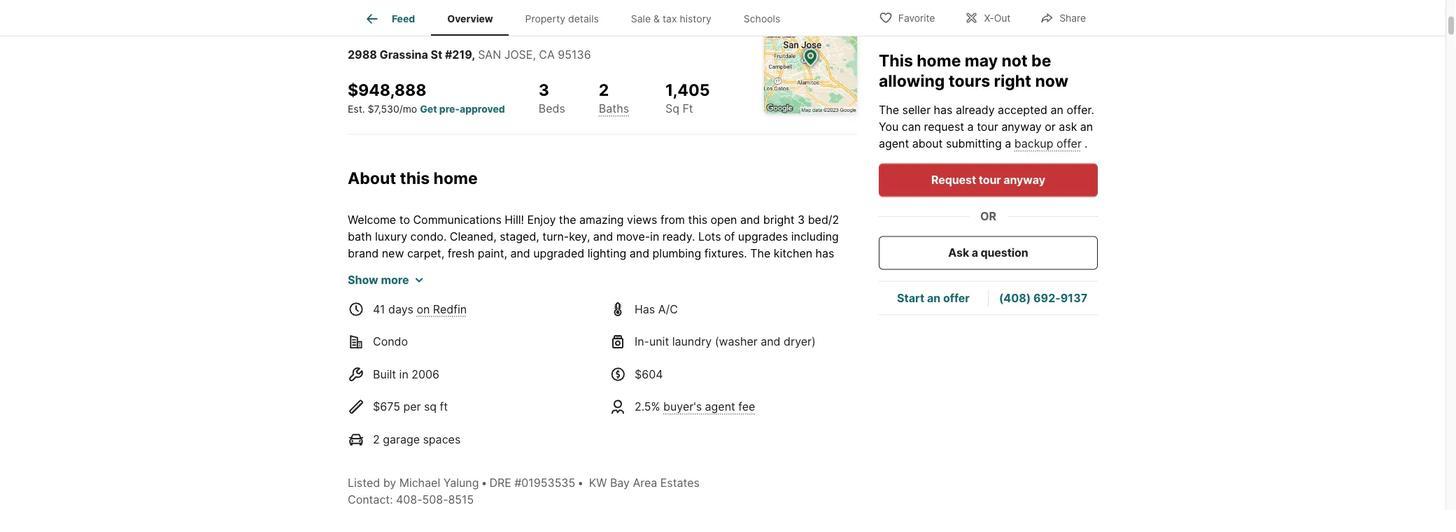 Task type: vqa. For each thing, say whether or not it's contained in the screenshot.
the 2 related to 2 Baths
yes



Task type: describe. For each thing, give the bounding box(es) containing it.
assigned
[[458, 313, 505, 327]]

contingent
[[361, 22, 426, 34]]

0 vertical spatial kitchen
[[774, 246, 813, 260]]

per
[[404, 400, 421, 414]]

2 garage spaces
[[373, 432, 461, 446]]

1 vertical spatial new
[[468, 263, 491, 277]]

litigation!
[[605, 381, 653, 394]]

appliances.
[[677, 263, 736, 277]]

a inside . you can request a tour anyway or ask
[[968, 120, 974, 134]]

tab list containing feed
[[348, 0, 808, 36]]

grand
[[712, 347, 743, 361]]

large
[[587, 297, 617, 310]]

oversized
[[509, 297, 560, 310]]

the up heated
[[662, 313, 679, 327]]

kw
[[589, 476, 607, 490]]

gym,
[[791, 330, 817, 344]]

1 horizontal spatial an
[[1051, 103, 1064, 117]]

in up heated
[[650, 313, 659, 327]]

in right built
[[399, 367, 409, 381]]

upgraded
[[534, 246, 585, 260]]

hoa
[[526, 381, 550, 394]]

additional
[[791, 313, 843, 327]]

about this home
[[348, 168, 478, 188]]

the down the "faucet,"
[[542, 280, 563, 294]]

the up the you
[[879, 103, 900, 117]]

a inside "button"
[[972, 246, 979, 260]]

laundry
[[673, 335, 712, 348]]

across
[[348, 364, 383, 378]]

$948,888
[[348, 80, 427, 100]]

get pre-approved link
[[420, 103, 505, 115]]

area
[[633, 476, 658, 490]]

pre-
[[440, 103, 460, 115]]

buyer's
[[664, 400, 702, 414]]

and down move-
[[630, 246, 650, 260]]

feed
[[392, 13, 415, 25]]

share
[[1060, 12, 1087, 24]]

staircase
[[746, 347, 794, 361]]

and down staged,
[[511, 246, 531, 260]]

$7,530
[[368, 103, 400, 115]]

0 vertical spatial to
[[400, 213, 410, 226]]

tours
[[949, 71, 991, 90]]

unit
[[650, 335, 669, 348]]

gorgeous
[[690, 297, 740, 310]]

contact:
[[348, 493, 393, 507]]

in down "views"
[[650, 229, 660, 243]]

and down lighting in the left of the page
[[575, 263, 595, 277]]

1 vertical spatial to
[[474, 297, 485, 310]]

already
[[956, 103, 995, 117]]

may
[[965, 50, 998, 70]]

storage
[[401, 330, 442, 344]]

(408) 692-9137 link
[[1000, 291, 1088, 305]]

backup offer link
[[1015, 137, 1082, 151]]

a/c
[[659, 302, 678, 316]]

dual
[[708, 280, 730, 294]]

spacious
[[348, 280, 395, 294]]

vta,
[[579, 364, 604, 378]]

mall,
[[752, 364, 777, 378]]

ask
[[1059, 120, 1078, 134]]

more
[[381, 273, 409, 287]]

ready.
[[663, 229, 696, 243]]

include
[[526, 330, 564, 344]]

this inside welcome to communications hill! enjoy the amazing views from this open and bright 3 bed/2 bath luxury condo. cleaned, staged, turn-key, and move-in ready. lots of upgrades including brand new carpet, fresh paint, and upgraded lighting and plumbing fixtures. the kitchen has granite countertops, a new kitchen faucet, and stainless steel appliances. primary bedroom is spacious with a large walk-in closet. the primary bath has reglazed dual sinks, new faucets, and a standing shower next to the oversized tub. large balcony with gorgeous views. in unit, full- size washer/dryer. 2 assigned side by side parking spots in the gated garage, and 1 additional detached storage unit. amenities include a community heated pool (seasonal), spa, gym, and clubhouse. blazing fast internet service. vieira park and the trail and grand staircase are just across the street. close to 85/87 freeways, vta, shopping, dining, oakridge mall, the plant, downtown, and sjc airport. this hoa is not in litigation!
[[688, 213, 708, 226]]

brand
[[348, 246, 379, 260]]

ca
[[539, 48, 555, 62]]

0 vertical spatial has
[[934, 103, 953, 117]]

this inside this home may not be allowing tours right now
[[879, 50, 914, 70]]

lots
[[699, 229, 722, 243]]

2 for 2 baths
[[599, 80, 609, 100]]

the up "turn-"
[[559, 213, 577, 226]]

views
[[627, 213, 658, 226]]

1 , from the left
[[472, 48, 475, 62]]

open
[[711, 213, 738, 226]]

balcony
[[620, 297, 661, 310]]

bay
[[610, 476, 630, 490]]

oakridge
[[701, 364, 749, 378]]

and up shopping,
[[623, 347, 642, 361]]

property details
[[526, 13, 599, 25]]

by inside welcome to communications hill! enjoy the amazing views from this open and bright 3 bed/2 bath luxury condo. cleaned, staged, turn-key, and move-in ready. lots of upgrades including brand new carpet, fresh paint, and upgraded lighting and plumbing fixtures. the kitchen has granite countertops, a new kitchen faucet, and stainless steel appliances. primary bedroom is spacious with a large walk-in closet. the primary bath has reglazed dual sinks, new faucets, and a standing shower next to the oversized tub. large balcony with gorgeous views. in unit, full- size washer/dryer. 2 assigned side by side parking spots in the gated garage, and 1 additional detached storage unit. amenities include a community heated pool (seasonal), spa, gym, and clubhouse. blazing fast internet service. vieira park and the trail and grand staircase are just across the street. close to 85/87 freeways, vta, shopping, dining, oakridge mall, the plant, downtown, and sjc airport. this hoa is not in litigation!
[[534, 313, 547, 327]]

the down heated
[[646, 347, 663, 361]]

washer/dryer.
[[372, 313, 445, 327]]

3 inside 3 beds
[[539, 80, 550, 100]]

x-out button
[[953, 3, 1023, 32]]

yalung
[[444, 476, 479, 490]]

2 , from the left
[[533, 48, 536, 62]]

move-
[[617, 229, 650, 243]]

home inside this home may not be allowing tours right now
[[917, 50, 962, 70]]

can
[[902, 120, 921, 134]]

schools tab
[[728, 2, 797, 36]]

a up size
[[348, 297, 354, 310]]

$604
[[635, 367, 663, 381]]

2.5% buyer's agent fee
[[635, 400, 756, 414]]

now
[[1036, 71, 1069, 90]]

ask
[[949, 246, 970, 260]]

property details tab
[[509, 2, 615, 36]]

trail
[[666, 347, 686, 361]]

full-
[[818, 297, 839, 310]]

grassina
[[380, 48, 428, 62]]

clubhouse.
[[348, 347, 406, 361]]

of
[[725, 229, 735, 243]]

(seasonal),
[[705, 330, 763, 344]]

by inside 'listed by michael yalung • dre # 01953535 • kw bay area estates contact: 408-508-8515'
[[383, 476, 396, 490]]

backup
[[1015, 137, 1054, 151]]

$675 per sq ft
[[373, 400, 448, 414]]

hill!
[[505, 213, 524, 226]]

staged,
[[500, 229, 540, 243]]

agent inside an agent about submitting a backup offer .
[[879, 137, 910, 151]]

2 vertical spatial new
[[767, 280, 789, 294]]

or
[[981, 210, 997, 223]]

the up assigned
[[488, 297, 505, 310]]

the seller has already accepted an offer
[[879, 103, 1092, 117]]

request
[[925, 120, 965, 134]]

the up downtown,
[[386, 364, 403, 378]]

including
[[792, 229, 839, 243]]

0 horizontal spatial an
[[928, 291, 941, 305]]

in-unit laundry (washer and dryer)
[[635, 335, 816, 348]]

overview tab
[[431, 2, 509, 36]]

2 side from the left
[[550, 313, 572, 327]]

2 • from the left
[[578, 476, 584, 490]]

out
[[995, 12, 1011, 24]]

welcome to communications hill! enjoy the amazing views from this open and bright 3 bed/2 bath luxury condo. cleaned, staged, turn-key, and move-in ready. lots of upgrades including brand new carpet, fresh paint, and upgraded lighting and plumbing fixtures. the kitchen has granite countertops, a new kitchen faucet, and stainless steel appliances. primary bedroom is spacious with a large walk-in closet. the primary bath has reglazed dual sinks, new faucets, and a standing shower next to the oversized tub. large balcony with gorgeous views. in unit, full- size washer/dryer. 2 assigned side by side parking spots in the gated garage, and 1 additional detached storage unit. amenities include a community heated pool (seasonal), spa, gym, and clubhouse. blazing fast internet service. vieira park and the trail and grand staircase are just across the street. close to 85/87 freeways, vta, shopping, dining, oakridge mall, the plant, downtown, and sjc airport. this hoa is not in litigation!
[[348, 213, 857, 394]]

pool
[[679, 330, 701, 344]]

contingent link
[[361, 22, 426, 34]]

offer for backup
[[1057, 137, 1082, 151]]

and down street.
[[411, 381, 430, 394]]

2 vertical spatial offer
[[944, 291, 970, 305]]

just
[[817, 347, 836, 361]]

1 side from the left
[[508, 313, 530, 327]]

steel
[[648, 263, 673, 277]]

closet.
[[504, 280, 539, 294]]

3 inside welcome to communications hill! enjoy the amazing views from this open and bright 3 bed/2 bath luxury condo. cleaned, staged, turn-key, and move-in ready. lots of upgrades including brand new carpet, fresh paint, and upgraded lighting and plumbing fixtures. the kitchen has granite countertops, a new kitchen faucet, and stainless steel appliances. primary bedroom is spacious with a large walk-in closet. the primary bath has reglazed dual sinks, new faucets, and a standing shower next to the oversized tub. large balcony with gorgeous views. in unit, full- size washer/dryer. 2 assigned side by side parking spots in the gated garage, and 1 additional detached storage unit. amenities include a community heated pool (seasonal), spa, gym, and clubhouse. blazing fast internet service. vieira park and the trail and grand staircase are just across the street. close to 85/87 freeways, vta, shopping, dining, oakridge mall, the plant, downtown, and sjc airport. this hoa is not in litigation!
[[798, 213, 805, 226]]

this home may not be allowing tours right now
[[879, 50, 1069, 90]]

and down amazing
[[594, 229, 613, 243]]

0 horizontal spatial home
[[434, 168, 478, 188]]

an inside an agent about submitting a backup offer .
[[1081, 120, 1094, 134]]

carpet,
[[407, 246, 445, 260]]

2 inside welcome to communications hill! enjoy the amazing views from this open and bright 3 bed/2 bath luxury condo. cleaned, staged, turn-key, and move-in ready. lots of upgrades including brand new carpet, fresh paint, and upgraded lighting and plumbing fixtures. the kitchen has granite countertops, a new kitchen faucet, and stainless steel appliances. primary bedroom is spacious with a large walk-in closet. the primary bath has reglazed dual sinks, new faucets, and a standing shower next to the oversized tub. large balcony with gorgeous views. in unit, full- size washer/dryer. 2 assigned side by side parking spots in the gated garage, and 1 additional detached storage unit. amenities include a community heated pool (seasonal), spa, gym, and clubhouse. blazing fast internet service. vieira park and the trail and grand staircase are just across the street. close to 85/87 freeways, vta, shopping, dining, oakridge mall, the plant, downtown, and sjc airport. this hoa is not in litigation!
[[448, 313, 455, 327]]

history
[[680, 13, 712, 25]]



Task type: locate. For each thing, give the bounding box(es) containing it.
and left 1
[[760, 313, 779, 327]]

anyway down 'backup'
[[1004, 173, 1046, 187]]

blazing
[[409, 347, 447, 361]]

tour inside button
[[979, 173, 1002, 187]]

street.
[[407, 364, 441, 378]]

1 vertical spatial 2
[[448, 313, 455, 327]]

1 horizontal spatial kitchen
[[774, 246, 813, 260]]

with down reglazed
[[664, 297, 687, 310]]

1 vertical spatial is
[[554, 381, 562, 394]]

show more button
[[348, 271, 423, 288]]

in
[[780, 297, 789, 310]]

be
[[1032, 50, 1052, 70]]

0 vertical spatial agent
[[879, 137, 910, 151]]

0 horizontal spatial with
[[398, 280, 421, 294]]

details
[[569, 13, 599, 25]]

1 vertical spatial home
[[434, 168, 478, 188]]

.
[[1092, 103, 1095, 117], [1085, 137, 1088, 151]]

1 vertical spatial kitchen
[[494, 263, 532, 277]]

anyway down accepted
[[1002, 120, 1042, 134]]

has
[[635, 302, 655, 316]]

0 vertical spatial 3
[[539, 80, 550, 100]]

new down luxury
[[382, 246, 404, 260]]

2 vertical spatial an
[[928, 291, 941, 305]]

a up shower
[[424, 280, 430, 294]]

offer for an
[[1067, 103, 1092, 117]]

0 horizontal spatial agent
[[705, 400, 736, 414]]

sale & tax history
[[631, 13, 712, 25]]

favorite button
[[867, 3, 948, 32]]

fresh
[[448, 246, 475, 260]]

communications
[[413, 213, 502, 226]]

1 vertical spatial .
[[1085, 137, 1088, 151]]

and up full-
[[838, 280, 857, 294]]

home up allowing
[[917, 50, 962, 70]]

to up airport.
[[477, 364, 488, 378]]

0 horizontal spatial this
[[501, 381, 523, 394]]

this up lots
[[688, 213, 708, 226]]

offer
[[1067, 103, 1092, 117], [1057, 137, 1082, 151], [944, 291, 970, 305]]

plant,
[[803, 364, 833, 378]]

amazing
[[580, 213, 624, 226]]

an right start
[[928, 291, 941, 305]]

new
[[382, 246, 404, 260], [468, 263, 491, 277], [767, 280, 789, 294]]

41 days on redfin
[[373, 302, 467, 316]]

agent down the you
[[879, 137, 910, 151]]

an agent about submitting a backup offer .
[[879, 120, 1094, 151]]

1,405 sq ft
[[666, 80, 710, 116]]

and up just
[[820, 330, 840, 344]]

0 horizontal spatial is
[[554, 381, 562, 394]]

you
[[879, 120, 899, 134]]

1 horizontal spatial has
[[816, 246, 835, 260]]

new up walk-
[[468, 263, 491, 277]]

a up submitting
[[968, 120, 974, 134]]

1 horizontal spatial .
[[1092, 103, 1095, 117]]

0 vertical spatial tour
[[977, 120, 999, 134]]

, left ca
[[533, 48, 536, 62]]

1 horizontal spatial new
[[468, 263, 491, 277]]

9137
[[1061, 291, 1088, 305]]

. inside . you can request a tour anyway or ask
[[1092, 103, 1095, 117]]

and
[[741, 213, 761, 226], [594, 229, 613, 243], [511, 246, 531, 260], [630, 246, 650, 260], [575, 263, 595, 277], [838, 280, 857, 294], [760, 313, 779, 327], [820, 330, 840, 344], [761, 335, 781, 348], [623, 347, 642, 361], [689, 347, 709, 361], [411, 381, 430, 394]]

1 horizontal spatial •
[[578, 476, 584, 490]]

1 vertical spatial offer
[[1057, 137, 1082, 151]]

parking
[[575, 313, 614, 327]]

favorite
[[899, 12, 936, 24]]

1 vertical spatial 3
[[798, 213, 805, 226]]

enjoy
[[527, 213, 556, 226]]

0 vertical spatial by
[[534, 313, 547, 327]]

property
[[526, 13, 566, 25]]

2988 grassina st #219 , san jose , ca 95136
[[348, 48, 591, 62]]

primary up tub.
[[566, 280, 606, 294]]

1 vertical spatial this
[[688, 213, 708, 226]]

0 horizontal spatial this
[[400, 168, 430, 188]]

0 horizontal spatial ,
[[472, 48, 475, 62]]

garage
[[383, 432, 420, 446]]

1 vertical spatial by
[[383, 476, 396, 490]]

0 horizontal spatial .
[[1085, 137, 1088, 151]]

map entry image
[[765, 21, 858, 114]]

detached
[[348, 330, 398, 344]]

the down "are"
[[780, 364, 800, 378]]

0 vertical spatial this
[[400, 168, 430, 188]]

not
[[565, 381, 589, 394]]

request tour anyway
[[932, 173, 1046, 187]]

0 horizontal spatial primary
[[566, 280, 606, 294]]

redfin
[[433, 302, 467, 316]]

0 horizontal spatial kitchen
[[494, 263, 532, 277]]

countertops,
[[388, 263, 456, 277]]

standing
[[357, 297, 403, 310]]

tour down the seller has already accepted an offer
[[977, 120, 999, 134]]

$675
[[373, 400, 400, 414]]

2 vertical spatial to
[[477, 364, 488, 378]]

tax
[[663, 13, 677, 25]]

0 vertical spatial is
[[834, 263, 843, 277]]

0 vertical spatial .
[[1092, 103, 1095, 117]]

size
[[348, 313, 369, 327]]

primary
[[740, 263, 780, 277], [566, 280, 606, 294]]

dining,
[[662, 364, 698, 378]]

2 horizontal spatial new
[[767, 280, 789, 294]]

/mo
[[400, 103, 417, 115]]

1 • from the left
[[481, 476, 488, 490]]

this down '85/87'
[[501, 381, 523, 394]]

41
[[373, 302, 385, 316]]

1 vertical spatial has
[[816, 246, 835, 260]]

1 vertical spatial an
[[1081, 120, 1094, 134]]

has up "request"
[[934, 103, 953, 117]]

with down countertops,
[[398, 280, 421, 294]]

0 horizontal spatial 2
[[373, 432, 380, 446]]

2 horizontal spatial has
[[934, 103, 953, 117]]

3 up "beds"
[[539, 80, 550, 100]]

• left kw
[[578, 476, 584, 490]]

1 vertical spatial agent
[[705, 400, 736, 414]]

walk-
[[463, 280, 492, 294]]

tab list
[[348, 0, 808, 36]]

this inside welcome to communications hill! enjoy the amazing views from this open and bright 3 bed/2 bath luxury condo. cleaned, staged, turn-key, and move-in ready. lots of upgrades including brand new carpet, fresh paint, and upgraded lighting and plumbing fixtures. the kitchen has granite countertops, a new kitchen faucet, and stainless steel appliances. primary bedroom is spacious with a large walk-in closet. the primary bath has reglazed dual sinks, new faucets, and a standing shower next to the oversized tub. large balcony with gorgeous views. in unit, full- size washer/dryer. 2 assigned side by side parking spots in the gated garage, and 1 additional detached storage unit. amenities include a community heated pool (seasonal), spa, gym, and clubhouse. blazing fast internet service. vieira park and the trail and grand staircase are just across the street. close to 85/87 freeways, vta, shopping, dining, oakridge mall, the plant, downtown, and sjc airport. this hoa is not in litigation!
[[501, 381, 523, 394]]

1 horizontal spatial with
[[664, 297, 687, 310]]

anyway inside . you can request a tour anyway or ask
[[1002, 120, 1042, 134]]

with
[[398, 280, 421, 294], [664, 297, 687, 310]]

right
[[995, 71, 1032, 90]]

1 horizontal spatial this
[[879, 50, 914, 70]]

85/87
[[491, 364, 522, 378]]

1 horizontal spatial by
[[534, 313, 547, 327]]

2 up unit.
[[448, 313, 455, 327]]

or
[[1045, 120, 1056, 134]]

is up faucets,
[[834, 263, 843, 277]]

2 for 2 garage spaces
[[373, 432, 380, 446]]

has
[[934, 103, 953, 117], [816, 246, 835, 260], [637, 280, 656, 294]]

2 up baths
[[599, 80, 609, 100]]

faucets,
[[792, 280, 834, 294]]

1 horizontal spatial agent
[[879, 137, 910, 151]]

in down the vta,
[[592, 381, 601, 394]]

a right "ask"
[[972, 246, 979, 260]]

condo.
[[411, 229, 447, 243]]

airport.
[[458, 381, 498, 394]]

built in 2006
[[373, 367, 440, 381]]

1 horizontal spatial 3
[[798, 213, 805, 226]]

0 vertical spatial an
[[1051, 103, 1064, 117]]

question
[[981, 246, 1029, 260]]

kitchen up closet.
[[494, 263, 532, 277]]

, left san
[[472, 48, 475, 62]]

primary up sinks,
[[740, 263, 780, 277]]

has down including
[[816, 246, 835, 260]]

views.
[[743, 297, 776, 310]]

0 vertical spatial primary
[[740, 263, 780, 277]]

start an offer
[[898, 291, 970, 305]]

is down the freeways,
[[554, 381, 562, 394]]

1 vertical spatial anyway
[[1004, 173, 1046, 187]]

#
[[515, 476, 522, 490]]

0 vertical spatial new
[[382, 246, 404, 260]]

agent left "fee"
[[705, 400, 736, 414]]

2988
[[348, 48, 377, 62]]

95136
[[558, 48, 591, 62]]

offer down 'ask'
[[1057, 137, 1082, 151]]

bath
[[348, 229, 372, 243]]

0 horizontal spatial •
[[481, 476, 488, 490]]

sjc
[[434, 381, 455, 394]]

downtown,
[[348, 381, 407, 394]]

and down "pool"
[[689, 347, 709, 361]]

1 horizontal spatial 2
[[448, 313, 455, 327]]

3 up including
[[798, 213, 805, 226]]

offer down "ask"
[[944, 291, 970, 305]]

0 horizontal spatial has
[[637, 280, 656, 294]]

kitchen up bedroom
[[774, 246, 813, 260]]

0 horizontal spatial 3
[[539, 80, 550, 100]]

2 horizontal spatial 2
[[599, 80, 609, 100]]

tour right request at the right top of page
[[979, 173, 1002, 187]]

2 vertical spatial has
[[637, 280, 656, 294]]

this right about
[[400, 168, 430, 188]]

from
[[661, 213, 685, 226]]

in left closet.
[[492, 280, 501, 294]]

and up the "upgrades"
[[741, 213, 761, 226]]

buyer's agent fee link
[[664, 400, 756, 414]]

ask a question button
[[879, 236, 1098, 270]]

1
[[783, 313, 788, 327]]

baths link
[[599, 102, 629, 115]]

overview
[[448, 13, 493, 25]]

an up or
[[1051, 103, 1064, 117]]

sq
[[666, 102, 680, 116]]

1 horizontal spatial ,
[[533, 48, 536, 62]]

a up vieira
[[567, 330, 574, 344]]

ft
[[683, 102, 694, 116]]

fee
[[739, 400, 756, 414]]

1 vertical spatial tour
[[979, 173, 1002, 187]]

start
[[898, 291, 925, 305]]

$948,888 est. $7,530 /mo get pre-approved
[[348, 80, 505, 115]]

beds
[[539, 102, 566, 115]]

listed
[[348, 476, 380, 490]]

side down oversized
[[508, 313, 530, 327]]

0 vertical spatial 2
[[599, 80, 609, 100]]

and left "dryer)"
[[761, 335, 781, 348]]

by up include
[[534, 313, 547, 327]]

offer inside an agent about submitting a backup offer .
[[1057, 137, 1082, 151]]

anyway inside button
[[1004, 173, 1046, 187]]

0 vertical spatial this
[[879, 50, 914, 70]]

8515
[[448, 493, 474, 507]]

1 vertical spatial this
[[501, 381, 523, 394]]

upgrades
[[739, 229, 789, 243]]

by up contact: on the left
[[383, 476, 396, 490]]

• left dre
[[481, 476, 488, 490]]

0 vertical spatial offer
[[1067, 103, 1092, 117]]

new up in
[[767, 280, 789, 294]]

the down the "upgrades"
[[751, 246, 771, 260]]

a down the fresh
[[459, 263, 465, 277]]

1 vertical spatial with
[[664, 297, 687, 310]]

1 horizontal spatial side
[[550, 313, 572, 327]]

this up allowing
[[879, 50, 914, 70]]

2 vertical spatial 2
[[373, 432, 380, 446]]

a inside an agent about submitting a backup offer .
[[1006, 137, 1012, 151]]

to up luxury
[[400, 213, 410, 226]]

home up communications
[[434, 168, 478, 188]]

a left 'backup'
[[1006, 137, 1012, 151]]

listed by michael yalung • dre # 01953535 • kw bay area estates contact: 408-508-8515
[[348, 476, 700, 507]]

1 vertical spatial primary
[[566, 280, 606, 294]]

0 horizontal spatial side
[[508, 313, 530, 327]]

1 horizontal spatial primary
[[740, 263, 780, 277]]

1 horizontal spatial is
[[834, 263, 843, 277]]

to up assigned
[[474, 297, 485, 310]]

plumbing
[[653, 246, 702, 260]]

reglazed
[[659, 280, 705, 294]]

next
[[448, 297, 471, 310]]

0 vertical spatial anyway
[[1002, 120, 1042, 134]]

luxury
[[375, 229, 408, 243]]

has up balcony
[[637, 280, 656, 294]]

tour inside . you can request a tour anyway or ask
[[977, 120, 999, 134]]

get
[[420, 103, 437, 115]]

0 vertical spatial home
[[917, 50, 962, 70]]

1 horizontal spatial home
[[917, 50, 962, 70]]

0 horizontal spatial new
[[382, 246, 404, 260]]

0 horizontal spatial by
[[383, 476, 396, 490]]

offer up 'ask'
[[1067, 103, 1092, 117]]

request
[[932, 173, 977, 187]]

is
[[834, 263, 843, 277], [554, 381, 562, 394]]

an right 'ask'
[[1081, 120, 1094, 134]]

. inside an agent about submitting a backup offer .
[[1085, 137, 1088, 151]]

1 horizontal spatial this
[[688, 213, 708, 226]]

2 left garage
[[373, 432, 380, 446]]

side down tub.
[[550, 313, 572, 327]]

2 inside 2 baths
[[599, 80, 609, 100]]

bed/2
[[808, 213, 840, 226]]

0 vertical spatial with
[[398, 280, 421, 294]]

jose
[[505, 48, 533, 62]]

sale & tax history tab
[[615, 2, 728, 36]]

2 horizontal spatial an
[[1081, 120, 1094, 134]]



